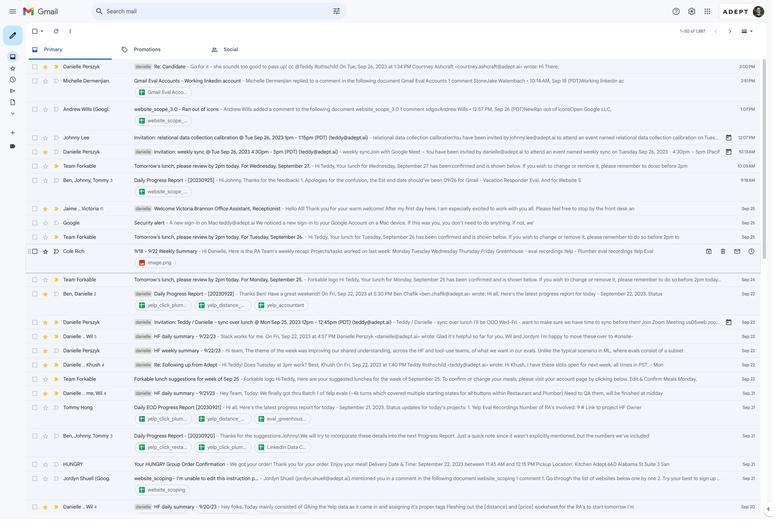 Task type: vqa. For each thing, say whether or not it's contained in the screenshot.
Jordyn!
yes



Task type: describe. For each thing, give the bounding box(es) containing it.
0 horizontal spatial ra's
[[545, 405, 555, 411]]

2 vertical spatial remove
[[595, 277, 611, 283]]

perszyk for invitation: teddy / danielle - sync over lunch @ mon sep 25, 2023 12pm - 12:45pm (pdt) (teddy@adept.ai)
[[83, 319, 100, 326]]

1 michelle from the left
[[63, 78, 82, 84]]

comment right added at top left
[[273, 106, 294, 112]]

is up vacation
[[486, 163, 490, 169]]

2 wednesday, from the left
[[369, 163, 396, 169]]

4 for khush
[[102, 363, 104, 368]]

0 vertical spatial report
[[560, 291, 574, 297]]

1 horizontal spatial edit
[[721, 277, 729, 283]]

data
[[287, 444, 298, 451]]

watembach
[[498, 78, 525, 84]]

last
[[369, 248, 377, 255]]

change down please
[[540, 234, 557, 240]]

[20230925]
[[188, 177, 215, 184]]

0 vertical spatial (teddy@adept.ai)
[[329, 135, 368, 141]]

yelp_distance_price(restaurants) for eval_greenhouse_add_candidate
[[207, 416, 282, 422]]

est
[[379, 177, 386, 184]]

3:00 pm
[[740, 64, 755, 69]]

0 horizontal spatial we
[[490, 348, 497, 354]]

ben , johnny , tommy 3 for daily progress report - [20230920] - thanks for the suggestions johnny! we will try to incorporate these details into the next progress report. just a quick note since it wasn't explicitly mentioned, but the numbers we've included
[[63, 433, 113, 439]]

1 horizontal spatial out
[[467, 504, 474, 510]]

lunches
[[354, 376, 372, 382]]

of down the danielle re: following up from adept - hi teddy! does tuesday at 3pm work? best, khush on fri, sep 22, 2023 at 1:40 pm teddy rothschild <teddy@adept.ai> wrote: hi khush, i have these slots open for next week, all times in pst: - mon
[[403, 376, 407, 382]]

2 sep 22 from the top
[[742, 320, 755, 325]]

0 vertical spatial rothschild
[[315, 64, 338, 70]]

1 linkedin from the left
[[204, 78, 221, 84]]

2 new from the left
[[287, 220, 296, 226]]

below. up responder
[[507, 163, 522, 169]]

refresh image
[[53, 28, 60, 35]]

michelle dermenjian.
[[63, 78, 110, 84]]

more image
[[67, 28, 74, 35]]

which
[[373, 390, 386, 397]]

row containing jordyn shuell (goog.
[[26, 472, 761, 500]]

hi down team,
[[226, 405, 231, 411]]

lunch, for tomorrow's lunch, please review by 2pm today. for tuesday, september 26. - hi teddy, your lunch for tuesday, september 26 has been confirmed and is shown below. if you wish to change or remove it, please remember to do so before 2pm to
[[162, 234, 175, 240]]

1 horizontal spatial ra's
[[576, 504, 586, 510]]

device.
[[391, 220, 407, 226]]

9:18 am
[[741, 178, 755, 183]]

forkable up eod on the bottom
[[134, 376, 154, 382]]

hi up "finally"
[[276, 376, 280, 382]]

victoria for ..
[[82, 206, 99, 212]]

1 horizontal spatial week
[[285, 348, 297, 354]]

incorporate
[[331, 433, 357, 439]]

of left what
[[472, 348, 477, 354]]

johnny for daily progress report - [20230920]
[[74, 433, 90, 439]]

1 sep 21 from the top
[[743, 391, 755, 396]]

lunch, for tomorrow's lunch, please review by 2pm today. for monday, september 25. - forkable logo hi teddy, your lunch for monday, september 25 has been confirmed and is shown below. if you wish to change or remove it, please remember to do so before 2pm today. edit lunch no thanks,
[[162, 277, 175, 283]]

warm
[[349, 206, 362, 212]]

gmail eval accounts
[[148, 89, 193, 95]]

2 linkedin from the left
[[600, 78, 618, 84]]

1 row from the top
[[26, 60, 761, 74]]

26, up johnny,
[[231, 149, 238, 155]]

ben for sep 22
[[63, 291, 72, 297]]

1 vertical spatial 25.
[[435, 376, 441, 382]]

front
[[605, 206, 616, 212]]

lunch, for tomorrow's lunch, please review by 2pm today. for wednesday, september 27. - hi teddy, your lunch for wednesday, september 27 has been confirmed and is shown below. if you wish to change or remove it, please remember to do so before 2pm
[[162, 163, 175, 169]]

2 one from the left
[[648, 476, 657, 482]]

2 our from the left
[[515, 348, 523, 354]]

settings image
[[688, 7, 696, 16]]

1 vertical spatial got
[[238, 462, 246, 468]]

qaing
[[304, 504, 318, 510]]

accounts down ashcraft
[[426, 78, 447, 84]]

, up the jaime
[[72, 177, 73, 183]]

we left "finally"
[[260, 390, 267, 397]]

andrew inside cell
[[224, 106, 241, 112]]

4 inside "danielle .. me , wil 4"
[[104, 391, 106, 396]]

hf daily summary - 9/20/23 - hey folks, today mainly consisted of qaing the yelp data as it came in and assigning it's proper tags fleshing out the [distance] and [price] worksheet for the ra's to start tomorrow i'm
[[154, 504, 634, 510]]

team forkable for forkable lunch suggestions for week of sep 25
[[63, 376, 96, 382]]

9/20/23
[[199, 504, 217, 510]]

in down date
[[386, 476, 390, 482]]

your right are
[[318, 376, 328, 382]]

especially
[[449, 206, 471, 212]]

1 tuesday, from the left
[[250, 234, 270, 240]]

1 horizontal spatial here's
[[501, 291, 515, 297]]

feel
[[552, 206, 561, 212]]

0 horizontal spatial over
[[230, 319, 240, 326]]

your up confusion,
[[337, 163, 347, 169]]

22, up website_scoping - i'm unable to edit this instruction p... - jordyn shuell (jordyn.shuell@adept.ai) mentioned you in a comment in the following document website_scoping 1 comment 1. go through the list of websites below one by one 2. try your best to sign up for
[[445, 462, 451, 468]]

older image
[[727, 28, 734, 35]]

report up yelp_click_restaurants_full-
[[168, 433, 183, 439]]

website_scope_3.0 down gmail eval accounts
[[134, 106, 178, 112]]

advanced search options image
[[330, 4, 344, 18]]

2 horizontal spatial following
[[432, 476, 452, 482]]

your up projects/tasks
[[320, 220, 330, 226]]

it, for tomorrow's lunch, please review by 2pm today. for tuesday, september 26. - hi teddy, your lunch for tuesday, september 26 has been confirmed and is shown below. if you wish to change or remove it, please remember to do so before 2pm to
[[582, 234, 586, 240]]

danielle for danielle re: following up from adept - hi teddy! does tuesday at 3pm work? best, khush on fri, sep 22, 2023 at 1:40 pm teddy rothschild <teddy@adept.ai> wrote: hi khush, i have these slots open for next week, all times in pst: - mon
[[136, 363, 151, 368]]

11
[[100, 206, 103, 212]]

below. down anything.
[[493, 234, 508, 240]]

remember for hi teddy, your lunch for wednesday, september 27 has been confirmed and is shown below. if you wish to change or remove it, please remember to do so before 2pm
[[618, 163, 641, 169]]

danielle@adept.ai
[[483, 149, 523, 155]]

perszyk for invitation: weekly sync @ tue sep 26, 2023 4:30pm - 5pm (pdt) (teddy@adept.ai)
[[83, 149, 100, 155]]

turns
[[360, 390, 372, 397]]

best
[[683, 476, 693, 482]]

2 horizontal spatial monday,
[[678, 376, 697, 382]]

0 horizontal spatial document
[[332, 106, 355, 112]]

2 5pm from the left
[[696, 149, 706, 155]]

pm right 4:57
[[328, 334, 336, 340]]

wish for 27
[[537, 163, 547, 169]]

suite
[[645, 462, 656, 468]]

<ben.chafik@adept.ai>
[[419, 291, 471, 297]]

cole
[[63, 248, 73, 255]]

2 / from the left
[[412, 319, 413, 326]]

17 row from the top
[[26, 358, 761, 372]]

hi down worked
[[340, 277, 344, 283]]

linkedin data collection
[[267, 444, 322, 451]]

22, up lunches
[[362, 362, 369, 368]]

2 horizontal spatial it
[[510, 433, 513, 439]]

a right noticed
[[283, 220, 286, 226]]

website
[[559, 177, 577, 184]]

today's
[[429, 405, 446, 411]]

team's
[[262, 248, 277, 255]]

11:45
[[486, 462, 496, 468]]

, down hong
[[90, 433, 92, 439]]

comment down ashcraft
[[451, 78, 473, 84]]

of right number
[[539, 405, 544, 411]]

10:14
[[530, 78, 541, 84]]

22 for 15th row from the top
[[751, 334, 755, 339]]

is down the "greenhouse"
[[503, 277, 507, 283]]

21 for thanks for the suggestions johnny! we will try to incorporate these details into the next progress report. just a quick note since it wasn't explicitly mentioned, but the numbers we've included
[[752, 434, 755, 439]]

.. for hf daily summary - 9/21/23
[[83, 390, 85, 397]]

lunch left no
[[731, 277, 743, 283]]

explicitly
[[530, 433, 550, 439]]

danielle for danielle hf daily summary - 9/21/23 - hey team, today: we finally got thru batch 1 of yelp evals (~4k turns which covered multiple starting states for all buttons within restaurant and plumber) need to qa them, will be finished at midday
[[136, 391, 151, 396]]

my
[[398, 206, 405, 212]]

0 horizontal spatial 2023.
[[373, 405, 385, 411]]

0 horizontal spatial latest
[[264, 405, 277, 411]]

2 – from the left
[[692, 149, 695, 155]]

sep 21 for jordyn shuell (jordyn.shuell@adept.ai) mentioned you in a comment in the following document website_scoping 1 comment 1. go through the list of websites below one by one 2. try your best to sign up for
[[743, 476, 755, 482]]

danielle .. wil 4
[[63, 504, 97, 510]]

for for monday,
[[241, 277, 249, 283]]

2 vertical spatial confirmed
[[469, 277, 492, 283]]

13 row from the top
[[26, 287, 761, 316]]

iconsopen
[[559, 106, 583, 112]]

danielle perszyk for invitation: weekly sync @ tue sep 26, 2023 4:30pm - 5pm (pdt) (teddy@adept.ai)
[[63, 149, 100, 155]]

suggested
[[329, 376, 353, 382]]

1 vertical spatial fri,
[[274, 334, 280, 340]]

review for wednesday,
[[193, 163, 207, 169]]

cell for 21th row from the top of the page
[[134, 433, 726, 454]]

2 mac from the left
[[380, 220, 389, 226]]

free
[[562, 206, 571, 212]]

.. down jordyn shuell (goog.
[[83, 504, 85, 510]]

2 vertical spatial 3
[[657, 462, 660, 468]]

0 horizontal spatial these
[[358, 433, 371, 439]]

confirm
[[449, 376, 467, 382]]

please
[[536, 206, 551, 212]]

12:07 pm
[[739, 135, 755, 141]]

0 horizontal spatial up
[[185, 362, 191, 368]]

thank for all!
[[306, 206, 320, 212]]

included
[[630, 433, 650, 439]]

on up suggested
[[336, 362, 343, 368]]

weekly
[[159, 248, 175, 255]]

ben for sep 21
[[63, 433, 72, 439]]

0 horizontal spatial •
[[469, 106, 471, 112]]

eod
[[147, 405, 157, 411]]

2 horizontal spatial eval
[[598, 248, 607, 255]]

0 vertical spatial tue
[[245, 135, 253, 141]]

security
[[134, 220, 153, 226]]

0 horizontal spatial be
[[480, 319, 486, 326]]

comment down your hungry group order confirmation - we got your order! thank you for your order. enjoy your meal! delivery date & time: september 22, 2023 between 11:45 am and 12:15 pm pickup location: kitchen adept 660 alabama st suite 3 san
[[396, 476, 417, 482]]

them,
[[592, 390, 605, 397]]

0 vertical spatial today
[[583, 291, 596, 297]]

0 horizontal spatial edit
[[630, 376, 639, 382]]

by right page
[[589, 376, 594, 382]]

1 horizontal spatial rothschild
[[423, 362, 446, 368]]

1:07 pm
[[741, 107, 755, 112]]

today. for monday,
[[226, 277, 240, 283]]

shown for 27
[[491, 163, 506, 169]]

tags
[[436, 504, 446, 510]]

has for 26
[[416, 234, 424, 240]]

change down plumber
[[571, 277, 587, 283]]

0 horizontal spatial an
[[546, 149, 552, 155]]

work
[[496, 206, 507, 212]]

0 horizontal spatial want
[[498, 348, 509, 354]]

1 vertical spatial next
[[407, 433, 417, 439]]

1 4:30pm from the left
[[251, 149, 269, 155]]

navigation containing inbox
[[0, 23, 85, 515]]

assistant,
[[230, 206, 251, 212]]

21 row from the top
[[26, 429, 761, 458]]

and left tool-
[[425, 348, 434, 354]]

2 vertical spatial shown
[[508, 277, 522, 283]]

below. down the "greenhouse"
[[524, 277, 538, 283]]

row containing google
[[26, 216, 761, 230]]

assigning
[[389, 504, 410, 510]]

your left 'order!'
[[247, 462, 257, 468]]

wil down wed-
[[505, 334, 512, 340]]

1 one from the left
[[632, 476, 640, 482]]

wrote: left glad
[[422, 334, 436, 340]]

0 horizontal spatial will
[[309, 433, 316, 439]]

in down brannon
[[196, 220, 200, 226]]

wrote: up 10:14
[[524, 64, 538, 70]]

have left time
[[572, 319, 583, 326]]

summary for hf weekly summary - 9/22/23
[[178, 348, 199, 354]]

.. for welcome victoria brannon office assistant, receptionist
[[78, 206, 81, 212]]

danielle for danielle hf weekly summary - 9/22/23 - hi team, the theme of the week was improving our shared understanding, across the hf and tool-use teams, of what we want in our evals. unlike the typical scenario in ml, where evals consist of a subset
[[136, 348, 151, 354]]

0 vertical spatial invitation:
[[134, 135, 156, 141]]

edit
[[207, 476, 216, 482]]

10 row from the top
[[26, 230, 761, 244]]

of left qaing
[[298, 504, 303, 510]]

, down tommy hong
[[72, 433, 73, 439]]

1 horizontal spatial following
[[356, 78, 376, 84]]

1:15pm
[[299, 135, 314, 141]]

enjoy
[[331, 462, 343, 468]]

9/22
[[148, 248, 158, 255]]

does
[[244, 362, 256, 368]]

2 vertical spatial (teddy@adept.ai)
[[352, 319, 392, 326]]

0 vertical spatial will
[[606, 390, 614, 397]]

have right you
[[435, 149, 446, 155]]

and up thursday at top right
[[463, 234, 471, 240]]

hi right 27. on the left of page
[[315, 163, 320, 169]]

4 21 from the top
[[752, 462, 755, 467]]

2:51 pm
[[741, 78, 755, 84]]

21 for hi all, here's the latest progress report for today - september 21, 2023. status updates for today's projects: 1. yelp eval recordings number of ra's involved: 9 # link to project hf owner
[[752, 405, 755, 411]]

1 mac from the left
[[208, 220, 218, 226]]

2 vertical spatial @
[[255, 319, 259, 326]]

note
[[485, 433, 495, 439]]

at left midday
[[641, 390, 646, 397]]

daily for hf daily summary - 9/22/23
[[162, 334, 172, 340]]

on right me.
[[266, 334, 272, 340]]

18
[[562, 78, 567, 84]]

22 for 7th row from the bottom of the page
[[751, 377, 755, 382]]

and right the am
[[506, 462, 515, 468]]

hi left johnny,
[[219, 177, 224, 184]]

3 collection from the left
[[650, 135, 672, 141]]

daily for daily eod progress report [20230921] - hi all, here's the latest progress report for today - september 21, 2023. status updates for today's projects: 1. yelp eval recordings number of ra's involved: 9 # link to project hf owner
[[134, 405, 145, 411]]

move
[[570, 334, 582, 340]]

daily eod progress report [20230921] - hi all, here's the latest progress report for today - september 21, 2023. status updates for today's projects: 1. yelp eval recordings number of ra's involved: 9 # link to project hf owner
[[134, 405, 642, 411]]

have right the calibrationyou
[[463, 135, 473, 141]]

lunch down following
[[155, 376, 167, 382]]

24 row from the top
[[26, 500, 761, 519]]

1 vertical spatial account
[[557, 376, 575, 382]]

team for tomorrow's lunch, please review by 2pm today. for wednesday, september 27.
[[63, 163, 75, 169]]

0 horizontal spatial it's
[[411, 504, 418, 510]]

1 horizontal spatial was
[[422, 220, 430, 226]]

on inside cell
[[322, 291, 328, 297]]

cell for row containing andrew wills (googl.
[[134, 106, 726, 127]]

danielle for danielle invitation: teddy / danielle - sync over lunch @ mon sep 25, 2023 12pm - 12:45pm (pdt) (teddy@adept.ai) - teddy / danielle - sync over lunch i'll be ooo wed-fri - want to make sure we have time to sync before then! join zoom meeting us05web.zoom.us/j/87113235958?pw... 
[[136, 320, 151, 325]]

order
[[182, 462, 195, 468]]

(jordyn.shuell@adept.ai)
[[295, 476, 350, 482]]

2023 left the ⋅
[[657, 149, 668, 155]]

tomorrow's for tomorrow's lunch, please review by 2pm today. for monday, september 25. - forkable logo hi teddy, your lunch for monday, september 25 has been confirmed and is shown below. if you wish to change or remove it, please remember to do so before 2pm today. edit lunch no thanks,
[[134, 277, 160, 283]]

1 vertical spatial named
[[567, 149, 582, 155]]

wrote: up meals,
[[490, 362, 504, 368]]

day
[[416, 206, 424, 212]]

2 vertical spatial thanks
[[220, 433, 236, 439]]

2 wills from the left
[[242, 106, 252, 112]]

1 jordyn from the left
[[63, 476, 79, 482]]

website_scope_3.0 down gmail eval accounts - working linkedin account - michelle dermenjian replied to a comment in the following document gmail eval accounts 1 comment stonejake watembach • 10:14 am, sep 18 (pdt)working linkedin ac
[[356, 106, 399, 112]]

works
[[234, 334, 247, 340]]

order.
[[317, 462, 330, 468]]

1 shuell from the left
[[80, 476, 94, 482]]

1 horizontal spatial all
[[614, 362, 619, 368]]

3 team forkable from the top
[[63, 277, 96, 283]]

lunch left i'll
[[460, 319, 473, 326]]

your left meals,
[[492, 376, 502, 382]]

below. down times
[[614, 376, 629, 382]]

sep 22 for 7th row from the bottom of the page
[[742, 377, 755, 382]]

1 – from the left
[[422, 149, 425, 155]]

your right try
[[671, 476, 681, 482]]

wil left 5 at the bottom
[[86, 334, 93, 340]]

2 horizontal spatial it,
[[613, 277, 617, 283]]

forkable up "danielle .. me , wil 4"
[[77, 376, 96, 382]]

0 vertical spatial an
[[579, 135, 584, 141]]

0 vertical spatial attend
[[563, 135, 578, 141]]

ooo
[[487, 319, 498, 326]]

1 vertical spatial you,
[[495, 334, 504, 340]]

0 vertical spatial these
[[583, 334, 596, 340]]

main menu image
[[9, 7, 17, 16]]

review for monday,
[[193, 277, 207, 283]]

by up danielle@adept.ai
[[504, 135, 509, 141]]

2 vertical spatial (pdt)
[[338, 319, 351, 326]]

0 horizontal spatial suggestions
[[169, 376, 196, 382]]

2 tuesday, from the left
[[362, 234, 382, 240]]

a down welcome!
[[376, 220, 378, 226]]

26, left 1pm
[[264, 135, 271, 141]]

2 horizontal spatial week
[[390, 376, 401, 382]]

sep 22 for 15th row from the top
[[742, 334, 755, 339]]

1 vertical spatial mon
[[654, 362, 664, 368]]

1 horizontal spatial i
[[527, 362, 529, 368]]

or down feel
[[558, 234, 563, 240]]

of right 50
[[691, 29, 695, 34]]

1 vertical spatial tommy
[[63, 405, 79, 411]]

at inside cell
[[368, 291, 373, 297]]

yelp_click_plumber_eval for eval_greenhouse_add_candidate
[[148, 416, 202, 422]]

0 horizontal spatial &
[[401, 462, 404, 468]]

folks,
[[231, 504, 243, 510]]

26, left the ⋅
[[649, 149, 656, 155]]

1 vertical spatial (teddy@adept.ai)
[[299, 149, 338, 155]]

2.
[[658, 476, 662, 482]]

, left 2
[[72, 291, 73, 297]]

0 vertical spatial i
[[438, 206, 439, 212]]

ben for 9:18 am
[[63, 177, 72, 183]]

report left [20230921]
[[179, 405, 195, 411]]

1 horizontal spatial want
[[522, 319, 533, 326]]

and down "friday"
[[493, 277, 502, 283]]

responder
[[504, 177, 529, 184]]

for for tuesday,
[[241, 234, 249, 240]]

lunch up works
[[241, 319, 253, 326]]

google down the jaime
[[63, 220, 80, 226]]

2 sign- from the left
[[297, 220, 309, 226]]

6 row from the top
[[26, 159, 761, 173]]

team forkable for tomorrow's lunch, please review by 2pm today. for wednesday, september 27.
[[63, 163, 96, 169]]

mainly
[[259, 504, 274, 510]]

4 sep 25 from the top
[[742, 249, 755, 254]]

proper
[[419, 504, 434, 510]]

1 vertical spatial suggestions
[[254, 433, 281, 439]]

where
[[613, 348, 627, 354]]

2 vertical spatial yelp_click_plumber_eval
[[207, 444, 262, 451]]

team for forkable lunch suggestions for week of sep 25
[[63, 376, 75, 382]]

gmail image
[[23, 4, 61, 18]]

of left icons
[[201, 106, 206, 112]]

0 vertical spatial 2023.
[[635, 291, 647, 297]]

hi left team,
[[226, 348, 230, 354]]

22 for ninth row from the bottom of the page
[[751, 348, 755, 354]]

1 vertical spatial hey
[[221, 504, 230, 510]]

victoria for welcome
[[176, 206, 193, 212]]

danielle for danielle
[[23, 143, 40, 149]]

18 row from the top
[[26, 372, 761, 387]]

1 horizontal spatial eval
[[529, 248, 538, 255]]

daily for daily progress report - [20230920] - thanks for the suggestions johnny! we will try to incorporate these details into the next progress report. just a quick note since it wasn't explicitly mentioned, but the numbers we've included
[[134, 433, 145, 439]]

0 vertical spatial you,
[[432, 220, 441, 226]]

daily for hf daily summary - 9/21/23
[[162, 390, 172, 397]]

calendar event image for teddy / danielle - sync over lunch i'll be ooo wed-fri - want to make sure we have time to sync before then! join zoom meeting us05web.zoom.us/j/87113235958?pw... 
[[726, 319, 733, 326]]

johnny,
[[225, 177, 242, 184]]

1 vertical spatial 26
[[409, 234, 415, 240]]

been up danielle@adept.ai
[[475, 135, 486, 141]]

2 22 from the top
[[751, 320, 755, 325]]

tomorrow's for tomorrow's lunch, please review by 2pm today. for tuesday, september 26. - hi teddy, your lunch for tuesday, september 26 has been confirmed and is shown below. if you wish to change or remove it, please remember to do so before 2pm to
[[134, 234, 160, 240]]

2 horizontal spatial i'm
[[628, 504, 634, 510]]

join
[[642, 319, 651, 326]]

inbox
[[23, 54, 36, 60]]

of up [20230921]
[[218, 376, 223, 382]]

we up collection at the bottom of page
[[301, 433, 308, 439]]

1 horizontal spatial all,
[[493, 291, 500, 297]]

your left group
[[134, 462, 144, 468]]

2 vertical spatial wish
[[553, 277, 563, 283]]

or right confirm
[[468, 376, 473, 382]]

1 5pm from the left
[[274, 149, 283, 155]]

2 horizontal spatial over
[[598, 334, 607, 340]]

0 horizontal spatial event
[[553, 149, 566, 155]]

as
[[350, 504, 355, 510]]

1 horizontal spatial i'm
[[541, 334, 548, 340]]

but
[[577, 433, 585, 439]]

5 row from the top
[[26, 145, 761, 159]]

660
[[608, 462, 617, 468]]

1 vertical spatial these
[[542, 362, 555, 368]]

cole rich
[[63, 248, 84, 255]]

15 row from the top
[[26, 330, 761, 344]]

2 shuell from the left
[[280, 476, 294, 482]]

row containing andrew wills (googl.
[[26, 102, 761, 131]]

1 vertical spatial tue
[[212, 149, 220, 155]]

your down security alert - a new sign-in on mac teddy@adept.ai we noticed a new sign-in to your google account on a mac device. if this was you, you don't need to do anything. if not, we'
[[330, 234, 340, 240]]

plumber
[[578, 248, 597, 255]]

tomorrow's lunch, please review by 2pm today. for tuesday, september 26. - hi teddy, your lunch for tuesday, september 26 has been confirmed and is shown below. if you wish to change or remove it, please remember to do so before 2pm to
[[134, 234, 680, 240]]

0 vertical spatial this
[[412, 220, 420, 226]]

2023 down 12pm in the bottom left of the page
[[299, 334, 311, 340]]

review for tuesday,
[[193, 234, 207, 240]]

0 vertical spatial evals
[[629, 348, 640, 354]]

at left 1:40
[[383, 362, 387, 368]]

report left [20230925]
[[168, 177, 183, 184]]

12:15
[[516, 462, 527, 468]]

eval.
[[530, 177, 540, 184]]

p...
[[252, 476, 259, 482]]

0 vertical spatial with
[[381, 149, 390, 155]]

danielle for danielle re: candidate - go for it - she sounds too good to pass up! cc @teddy rothschild on tue, sep 26, 2023 at 1:34 pm courtney ashcraft <courtney.ashcraft@adept.ai> wrote: hi there,
[[136, 64, 151, 69]]

4 sep 21 from the top
[[743, 462, 755, 467]]

1 horizontal spatial it's
[[448, 334, 455, 340]]

jaime
[[63, 206, 77, 212]]

row containing michelle dermenjian.
[[26, 74, 761, 102]]

hi left there,
[[539, 64, 544, 70]]

0 horizontal spatial eval
[[209, 444, 218, 451]]

and down 'visit'
[[533, 390, 542, 397]]

office
[[215, 206, 228, 212]]

1 new from the left
[[174, 220, 183, 226]]

apologies
[[305, 177, 328, 184]]

tommy for daily progress report - [20230925]
[[93, 177, 109, 183]]

jordyn shuell (goog.
[[63, 476, 110, 482]]

danielle hf daily summary - 9/21/23 - hey team, today: we finally got thru batch 1 of yelp evals (~4k turns which covered multiple starting states for all buttons within restaurant and plumber) need to qa them, will be finished at midday
[[136, 390, 663, 397]]

shown for 26
[[477, 234, 492, 240]]

1 horizontal spatial latest
[[525, 291, 538, 297]]

in down your hungry group order confirmation - we got your order! thank you for your order. enjoy your meal! delivery date & time: september 22, 2023 between 11:45 am and 12:15 pm pickup location: kitchen adept 660 alabama st suite 3 san
[[418, 476, 422, 482]]



Task type: locate. For each thing, give the bounding box(es) containing it.
2023. right the 21,
[[373, 405, 385, 411]]

2 hungry from the left
[[146, 462, 165, 468]]

try
[[317, 433, 324, 439]]

summary for hf daily summary - 9/21/23
[[174, 390, 194, 397]]

or down plumber
[[589, 277, 593, 283]]

0 horizontal spatial here
[[229, 248, 239, 255]]

pickup
[[536, 462, 551, 468]]

lunch
[[348, 163, 360, 169], [341, 234, 354, 240], [372, 277, 385, 283], [731, 277, 743, 283], [241, 319, 253, 326], [460, 319, 473, 326], [155, 376, 167, 382]]

sent
[[23, 88, 33, 94]]

1 / from the left
[[192, 319, 194, 326]]

danielle inside danielle hf daily summary - 9/22/23 - slack works for me. on fri, sep 22, 2023 at 4:57 pm danielle perszyk <danielle@adept.ai> wrote: glad it's helpful so far for you, wil and jordyn! i'm happy to move these over to #onsite-
[[136, 334, 151, 339]]

cell containing 9/18 - 9/22 weekly summary
[[134, 248, 726, 269]]

hi left teddy!
[[222, 362, 227, 368]]

cell down "tomorrow's lunch, please review by 2pm today. for monday, september 25. - forkable logo hi teddy, your lunch for monday, september 25 has been confirmed and is shown below. if you wish to change or remove it, please remember to do so before 2pm today. edit lunch no thanks,"
[[134, 291, 726, 312]]

ra's left start
[[576, 504, 586, 510]]

hungry up jordyn shuell (goog.
[[63, 462, 83, 468]]

website_scoping for website_scoping - i'm unable to edit this instruction p... - jordyn shuell (jordyn.shuell@adept.ai) mentioned you in a comment in the following document website_scoping 1 comment 1. go through the list of websites below one by one 2. try your best to sign up for
[[134, 476, 172, 482]]

1 hungry from the left
[[63, 462, 83, 468]]

5 sep 22 from the top
[[742, 363, 755, 368]]

try
[[663, 476, 670, 482]]

2 team from the top
[[63, 234, 75, 240]]

11 row from the top
[[26, 244, 761, 273]]

0 horizontal spatial thank
[[273, 462, 287, 468]]

today. for tuesday,
[[226, 234, 240, 240]]

calendar event image
[[726, 134, 733, 141], [726, 149, 733, 156], [726, 319, 733, 326]]

-
[[187, 64, 189, 70], [210, 64, 212, 70], [181, 78, 183, 84], [242, 78, 245, 84], [179, 106, 181, 112], [220, 106, 222, 112], [295, 135, 297, 141], [369, 135, 372, 141], [270, 149, 272, 155], [339, 149, 342, 155], [312, 163, 314, 169], [185, 177, 187, 184], [216, 177, 218, 184], [480, 177, 482, 184], [282, 206, 284, 212], [166, 220, 168, 226], [305, 234, 307, 240], [145, 248, 147, 255], [199, 248, 201, 255], [525, 248, 527, 255], [575, 248, 577, 255], [304, 277, 307, 283], [204, 291, 207, 297], [236, 291, 238, 297], [597, 291, 600, 297], [214, 319, 217, 326], [315, 319, 317, 326], [393, 319, 395, 326], [434, 319, 436, 326], [519, 319, 521, 326], [196, 334, 198, 340], [217, 334, 219, 340], [201, 348, 203, 354], [222, 348, 224, 354], [219, 362, 221, 368], [650, 362, 653, 368], [240, 376, 243, 382], [196, 390, 198, 397], [216, 390, 219, 397], [223, 405, 225, 411], [336, 405, 338, 411], [185, 433, 187, 439], [216, 433, 219, 439], [227, 462, 229, 468], [173, 476, 175, 482], [260, 476, 262, 482], [196, 504, 198, 510], [218, 504, 220, 510]]

sep 22 for 8th row from the bottom of the page
[[742, 363, 755, 368]]

8 row from the top
[[26, 202, 761, 216]]

2 ben , johnny , tommy 3 from the top
[[63, 433, 113, 439]]

1 vertical spatial this
[[217, 476, 225, 482]]

1. left apologies
[[301, 177, 304, 184]]

have
[[463, 135, 473, 141], [435, 149, 446, 155], [572, 319, 583, 326], [530, 362, 541, 368]]

22, left 5:30
[[348, 291, 354, 297]]

hungry left group
[[146, 462, 165, 468]]

teddy, up apologies
[[321, 163, 336, 169]]

0 horizontal spatial attend
[[531, 149, 545, 155]]

team forkable for tomorrow's lunch, please review by 2pm today. for tuesday, september 26.
[[63, 234, 96, 240]]

4:57
[[318, 334, 327, 340]]

confirmed for 26
[[438, 234, 461, 240]]

9
[[577, 405, 580, 411]]

9 row from the top
[[26, 216, 761, 230]]

these left details
[[358, 433, 371, 439]]

sep 21 for hi all, here's the latest progress report for today - september 21, 2023. status updates for today's projects: 1. yelp eval recordings number of ra's involved: 9 # link to project hf owner
[[743, 405, 755, 411]]

tommy for daily progress report - [20230920]
[[93, 433, 109, 439]]

0 vertical spatial 1.
[[301, 177, 304, 184]]

5pm up feedback!
[[274, 149, 283, 155]]

1 ben , johnny , tommy 3 from the top
[[63, 177, 113, 183]]

1 relational from the left
[[157, 135, 178, 141]]

instruction
[[227, 476, 251, 482]]

social tab
[[205, 40, 295, 60]]

lunch up confusion,
[[348, 163, 360, 169]]

None search field
[[91, 3, 347, 20]]

here right the danielle,
[[229, 248, 239, 255]]

3 tomorrow's from the top
[[134, 277, 160, 283]]

.. for hf daily summary - 9/22/23
[[83, 334, 85, 340]]

0 vertical spatial review
[[193, 163, 207, 169]]

danielle for danielle invitation: weekly sync @ tue sep 26, 2023 4:30pm - 5pm (pdt) (teddy@adept.ai) - weekly syncjoin with google meet – you have been invited by danielle@adept.ai to attend an event named weekly sync on tuesday sep 26, 2023 ⋅ 4:30pm – 5pm (pacif
[[136, 149, 151, 155]]

1 calendar event image from the top
[[726, 134, 733, 141]]

1:40
[[389, 362, 398, 368]]

2023 left between
[[452, 462, 464, 468]]

2 sep 25 from the top
[[742, 220, 755, 226]]

danielle inside the danielle re: candidate - go for it - she sounds too good to pass up! cc @teddy rothschild on tue, sep 26, 2023 at 1:34 pm courtney ashcraft <courtney.ashcraft@adept.ai> wrote: hi there,
[[136, 64, 151, 69]]

3 review from the top
[[193, 277, 207, 283]]

summary left 9/20/23
[[174, 504, 194, 510]]

friday
[[481, 248, 495, 255]]

– left you
[[422, 149, 425, 155]]

gmail
[[134, 78, 147, 84], [401, 78, 414, 84], [148, 89, 161, 95], [466, 177, 479, 184]]

2 calendar event image from the top
[[726, 149, 733, 156]]

status down covered at the right bottom of the page
[[386, 405, 401, 411]]

account down slots
[[557, 376, 575, 382]]

0 vertical spatial named
[[599, 135, 615, 141]]

1 vertical spatial we
[[490, 348, 497, 354]]

3 for daily progress report - [20230920] - thanks for the suggestions johnny! we will try to incorporate these details into the next progress report. just a quick note since it wasn't explicitly mentioned, but the numbers we've included
[[110, 434, 113, 439]]

1,887
[[696, 29, 706, 34]]

1 horizontal spatial it,
[[596, 163, 600, 169]]

sent link
[[23, 88, 33, 94]]

0 horizontal spatial week
[[205, 376, 217, 382]]

3 lunch, from the top
[[162, 277, 175, 283]]

your
[[338, 206, 348, 212], [320, 220, 330, 226], [318, 376, 328, 382], [492, 376, 502, 382], [545, 376, 555, 382], [247, 462, 257, 468], [305, 462, 315, 468], [344, 462, 354, 468], [671, 476, 681, 482]]

danielle inside danielle invitation: weekly sync @ tue sep 26, 2023 4:30pm - 5pm (pdt) (teddy@adept.ai) - weekly syncjoin with google meet – you have been invited by danielle@adept.ai to attend an event named weekly sync on tuesday sep 26, 2023 ⋅ 4:30pm – 5pm (pacif
[[136, 149, 151, 155]]

3 team from the top
[[63, 277, 75, 283]]

cell for row containing tommy hong
[[134, 404, 726, 426]]

cell down courtney
[[134, 77, 726, 99]]

3 for daily progress report - [20230925] - hi johnny, thanks for the feedback! 1. apologies for the confusion, the est end date should've been 09/26 for gmail - vacation responder eval. and for website s
[[110, 178, 113, 183]]

today. for wednesday,
[[226, 163, 240, 169]]

please
[[177, 163, 191, 169], [602, 163, 616, 169], [177, 234, 191, 240], [588, 234, 602, 240], [177, 277, 191, 283], [618, 277, 633, 283], [519, 376, 534, 382]]

collection up meet
[[407, 135, 429, 141]]

1 tomorrow's from the top
[[134, 163, 160, 169]]

calibrationyou
[[430, 135, 461, 141]]

0 vertical spatial tommy
[[93, 177, 109, 183]]

thank for order!
[[273, 462, 287, 468]]

daily
[[162, 334, 172, 340], [162, 390, 172, 397], [162, 504, 172, 510]]

25. up great
[[296, 277, 303, 283]]

6 cell from the top
[[134, 404, 726, 426]]

12 row from the top
[[26, 273, 768, 287]]

1 vertical spatial was
[[298, 348, 307, 354]]

1 horizontal spatial @
[[239, 135, 244, 141]]

0 horizontal spatial named
[[567, 149, 582, 155]]

1 cell from the top
[[134, 77, 726, 99]]

chafik
[[404, 291, 418, 297]]

danielle perszyk for invitation: teddy / danielle - sync over lunch @ mon sep 25, 2023 12pm - 12:45pm (pdt) (teddy@adept.ai)
[[63, 319, 100, 326]]

None checkbox
[[31, 106, 38, 113], [31, 149, 38, 156], [31, 163, 38, 170], [31, 177, 38, 184], [31, 276, 38, 284], [31, 291, 38, 298], [31, 319, 38, 326], [31, 433, 38, 440], [31, 475, 38, 482], [31, 504, 38, 511], [31, 106, 38, 113], [31, 149, 38, 156], [31, 163, 38, 170], [31, 177, 38, 184], [31, 276, 38, 284], [31, 291, 38, 298], [31, 319, 38, 326], [31, 433, 38, 440], [31, 475, 38, 482], [31, 504, 38, 511]]

cell containing daily progress report - [20230925]
[[134, 177, 726, 198]]

recordings
[[539, 248, 563, 255], [609, 248, 633, 255]]

danielle for danielle hf daily summary - 9/22/23 - slack works for me. on fri, sep 22, 2023 at 4:57 pm danielle perszyk <danielle@adept.ai> wrote: glad it's helpful so far for you, wil and jordyn! i'm happy to move these over to #onsite-
[[136, 334, 151, 339]]

perszyk for hf weekly summary - 9/22/23
[[83, 348, 100, 354]]

wish for 26
[[523, 234, 533, 240]]

2 row from the top
[[26, 74, 761, 102]]

danielle .. khush 4
[[63, 362, 104, 368]]

alert
[[154, 220, 165, 226]]

1 horizontal spatial up
[[710, 476, 716, 482]]

2 cell from the top
[[134, 106, 726, 127]]

account
[[349, 220, 367, 226]]

0 horizontal spatial wills
[[82, 106, 92, 112]]

2 vertical spatial has
[[447, 277, 455, 283]]

confirmed for 27
[[452, 163, 475, 169]]

ben up the jaime
[[63, 177, 72, 183]]

cell for row containing jordyn shuell (goog.
[[134, 475, 726, 497]]

2 andrew from the left
[[224, 106, 241, 112]]

1 vertical spatial logo
[[265, 376, 275, 382]]

ben , johnny , tommy 3 for daily progress report - [20230925] - hi johnny, thanks for the feedback! 1. apologies for the confusion, the est end date should've been 09/26 for gmail - vacation responder eval. and for website s
[[63, 177, 113, 183]]

of right batch
[[320, 390, 325, 397]]

invited up danielle@adept.ai
[[487, 135, 502, 141]]

0 vertical spatial it
[[206, 64, 209, 70]]

22, up "then!"
[[627, 291, 634, 297]]

cell up "tomorrow's lunch, please review by 2pm today. for monday, september 25. - forkable logo hi teddy, your lunch for monday, september 25 has been confirmed and is shown below. if you wish to change or remove it, please remember to do so before 2pm today. edit lunch no thanks,"
[[134, 248, 726, 269]]

0 vertical spatial suggestions
[[169, 376, 196, 382]]

team forkable down johnny lee
[[63, 163, 96, 169]]

2 daily from the top
[[162, 390, 172, 397]]

want
[[522, 319, 533, 326], [498, 348, 509, 354]]

2 tomorrow's from the top
[[134, 234, 160, 240]]

row containing tommy hong
[[26, 401, 761, 429]]

perszyk for re: candidate
[[83, 64, 100, 70]]

2023 left 1pm
[[272, 135, 283, 141]]

event
[[586, 135, 598, 141], [553, 149, 566, 155]]

been left the 09/26
[[431, 177, 443, 184]]

1 horizontal spatial evals
[[629, 348, 640, 354]]

danielle inside the danielle re: following up from adept - hi teddy! does tuesday at 3pm work? best, khush on fri, sep 22, 2023 at 1:40 pm teddy rothschild <teddy@adept.ai> wrote: hi khush, i have these slots open for next week, all times in pst: - mon
[[136, 363, 151, 368]]

accounts for gmail eval accounts - working linkedin account - michelle dermenjian replied to a comment in the following document gmail eval accounts 1 comment stonejake watembach • 10:14 am, sep 18 (pdt)working linkedin ac
[[159, 78, 180, 84]]

2 vertical spatial daily
[[162, 504, 172, 510]]

1 wednesday, from the left
[[250, 163, 277, 169]]

main content
[[26, 23, 772, 519]]

22 row from the top
[[26, 458, 761, 472]]

row
[[26, 60, 761, 74], [26, 74, 761, 102], [26, 102, 761, 131], [26, 131, 761, 145], [26, 145, 761, 159], [26, 159, 761, 173], [26, 173, 761, 202], [26, 202, 761, 216], [26, 216, 761, 230], [26, 230, 761, 244], [26, 244, 761, 273], [26, 273, 768, 287], [26, 287, 761, 316], [26, 316, 772, 330], [26, 330, 761, 344], [26, 344, 761, 358], [26, 358, 761, 372], [26, 372, 761, 387], [26, 387, 761, 401], [26, 401, 761, 429], [26, 429, 761, 458], [26, 458, 761, 472], [26, 472, 761, 500], [26, 500, 761, 519]]

0 vertical spatial be
[[480, 319, 486, 326]]

excited
[[473, 206, 489, 212]]

it, for tomorrow's lunch, please review by 2pm today. for wednesday, september 27. - hi teddy, your lunch for wednesday, september 27 has been confirmed and is shown below. if you wish to change or remove it, please remember to do so before 2pm
[[596, 163, 600, 169]]

row containing hungry
[[26, 458, 761, 472]]

1 sign- from the left
[[185, 220, 196, 226]]

1 vertical spatial shown
[[477, 234, 492, 240]]

3 wills from the left
[[458, 106, 468, 112]]

we right sure
[[565, 319, 571, 326]]

daily for daily progress report - [20230925] - hi johnny, thanks for the feedback! 1. apologies for the confusion, the est end date should've been 09/26 for gmail - vacation responder eval. and for website s
[[134, 177, 145, 184]]

tuesday, up ra
[[250, 234, 270, 240]]

danielle hf weekly summary - 9/22/23 - hi team, the theme of the week was improving our shared understanding, across the hf and tool-use teams, of what we want in our evals. unlike the typical scenario in ml, where evals consist of a subset
[[136, 348, 684, 354]]

typical
[[562, 348, 577, 354]]

rothschild right @teddy
[[315, 64, 338, 70]]

social
[[224, 46, 238, 53]]

1 horizontal spatial progress
[[539, 291, 559, 297]]

.. right the jaime
[[78, 206, 81, 212]]

anything.
[[491, 220, 511, 226]]

1 calibration from the left
[[214, 135, 238, 141]]

0 horizontal spatial calibration
[[214, 135, 238, 141]]

0 vertical spatial &
[[640, 376, 643, 382]]

2 vertical spatial tomorrow's
[[134, 277, 160, 283]]

navigation
[[0, 23, 85, 515]]

5 21 from the top
[[752, 476, 755, 482]]

logo up "finally"
[[265, 376, 275, 382]]

0 horizontal spatial with
[[381, 149, 390, 155]]

today. up johnny,
[[226, 163, 240, 169]]

2 horizontal spatial an
[[629, 206, 635, 212]]

1 horizontal spatial (pdt)
[[315, 135, 328, 141]]

2 danielle perszyk from the top
[[63, 149, 100, 155]]

1 our from the left
[[332, 348, 340, 354]]

below
[[617, 476, 630, 482]]

i'm left unable
[[177, 476, 183, 482]]

report up sure
[[560, 291, 574, 297]]

1 horizontal spatial thank
[[306, 206, 320, 212]]

go up working on the left of the page
[[190, 64, 197, 70]]

monday, up danielle daily progress report - [20230922] - thanks ben! have a great weekend!! on fri, sep 22, 2023 at 5:30 pm ben chafik <ben.chafik@adept.ai> wrote: hi all, here's the latest progress report for today - september 22, 2023. status
[[394, 277, 413, 283]]

16 row from the top
[[26, 344, 761, 358]]

2 horizontal spatial 1.
[[542, 476, 545, 482]]

22 for 8th row from the bottom of the page
[[751, 363, 755, 368]]

calibration
[[214, 135, 238, 141], [673, 135, 697, 141]]

google left llc,
[[584, 106, 600, 112]]

website_scoping for website_scoping
[[148, 487, 185, 493]]

greenhouse
[[496, 248, 524, 255]]

4 cell from the top
[[134, 248, 726, 269]]

we'
[[527, 220, 535, 226]]

sep 20
[[742, 505, 755, 510]]

0 horizontal spatial relational
[[157, 135, 178, 141]]

[price]
[[519, 504, 534, 510]]

1 horizontal spatial here
[[297, 376, 308, 382]]

times
[[620, 362, 632, 368]]

4 row from the top
[[26, 131, 761, 145]]

today. down the teddy@adept.ai
[[226, 234, 240, 240]]

0 vertical spatial progress
[[539, 291, 559, 297]]

20 row from the top
[[26, 401, 761, 429]]

/
[[192, 319, 194, 326], [412, 319, 413, 326]]

forkable up weekend!!
[[308, 277, 327, 283]]

danielle inside danielle daily progress report - [20230922] - thanks ben! have a great weekend!! on fri, sep 22, 2023 at 5:30 pm ben chafik <ben.chafik@adept.ai> wrote: hi all, here's the latest progress report for today - september 22, 2023. status
[[136, 292, 151, 297]]

sep 22 for ninth row from the bottom of the page
[[742, 348, 755, 354]]

sep 22 for 12th row from the bottom
[[742, 292, 755, 297]]

1 vertical spatial today
[[322, 405, 335, 411]]

updates
[[402, 405, 420, 411]]

tab list
[[26, 40, 767, 60]]

0 vertical spatial account
[[223, 78, 241, 84]]

danielle inside danielle hf daily summary - 9/21/23 - hey team, today: we finally got thru batch 1 of yelp evals (~4k turns which covered multiple starting states for all buttons within restaurant and plumber) need to qa them, will be finished at midday
[[136, 391, 151, 396]]

1 vertical spatial 4
[[104, 391, 106, 396]]

forkable
[[77, 163, 96, 169], [77, 234, 96, 240], [77, 277, 96, 283], [308, 277, 327, 283], [77, 376, 96, 382], [134, 376, 154, 382], [244, 376, 263, 382]]

primary tab
[[26, 40, 115, 60]]

2 horizontal spatial @
[[255, 319, 259, 326]]

understanding,
[[358, 348, 392, 354]]

sync
[[194, 149, 205, 155], [600, 149, 611, 155], [218, 319, 229, 326], [437, 319, 448, 326], [601, 319, 612, 326]]

1 collection from the left
[[191, 135, 213, 141]]

improving
[[309, 348, 331, 354]]

1 team from the top
[[63, 163, 75, 169]]

account down sounds
[[223, 78, 241, 84]]

1 vertical spatial attend
[[531, 149, 545, 155]]

0 horizontal spatial victoria
[[82, 206, 99, 212]]

0 vertical spatial yelp_click_plumber_eval
[[148, 302, 202, 309]]

3 cell from the top
[[134, 177, 726, 198]]

0 horizontal spatial it,
[[582, 234, 586, 240]]

2 for from the top
[[241, 234, 249, 240]]

we up instruction
[[230, 462, 237, 468]]

sep 25 for row containing google
[[742, 220, 755, 226]]

1. right projects:
[[468, 405, 471, 411]]

tommy
[[93, 177, 109, 183], [63, 405, 79, 411], [93, 433, 109, 439]]

cell containing daily eod progress report [20230921]
[[134, 404, 726, 426]]

0 horizontal spatial (pdt)
[[285, 149, 297, 155]]

for
[[198, 64, 205, 70], [361, 163, 368, 169], [261, 177, 267, 184], [329, 177, 335, 184], [458, 177, 465, 184], [552, 177, 558, 184], [330, 206, 337, 212], [355, 234, 361, 240], [386, 277, 392, 283], [576, 291, 582, 297], [248, 334, 255, 340], [487, 334, 494, 340], [581, 362, 587, 368], [197, 376, 204, 382], [373, 376, 380, 382], [460, 390, 467, 397], [314, 405, 321, 411], [422, 405, 428, 411], [237, 433, 244, 439], [298, 462, 304, 468], [717, 476, 724, 482], [560, 504, 566, 510]]

cell for 12th row from the bottom
[[134, 291, 726, 312]]

re: for re: candidate
[[154, 64, 161, 70]]

main content containing primary
[[26, 23, 772, 519]]

cell for 18th row from the bottom
[[134, 177, 726, 198]]

re: for re: following up from adept
[[154, 362, 161, 368]]

&
[[640, 376, 643, 382], [401, 462, 404, 468]]

over up helpful
[[449, 319, 459, 326]]

3 sep 25 from the top
[[742, 235, 755, 240]]

2 collection from the left
[[407, 135, 429, 141]]

danielle .. wil 5
[[63, 334, 97, 340]]

johnny!
[[282, 433, 300, 439]]

has down day
[[416, 234, 424, 240]]

website_scoping - i'm unable to edit this instruction p... - jordyn shuell (jordyn.shuell@adept.ai) mentioned you in a comment in the following document website_scoping 1 comment 1. go through the list of websites below one by one 2. try your best to sign up for
[[134, 476, 724, 482]]

has right 27
[[430, 163, 438, 169]]

25
[[751, 206, 755, 212], [751, 220, 755, 226], [751, 235, 755, 240], [751, 249, 755, 254], [440, 277, 445, 283], [234, 376, 239, 382]]

there,
[[545, 64, 559, 70]]

0 vertical spatial re:
[[154, 64, 161, 70]]

0 vertical spatial we
[[565, 319, 571, 326]]

0 vertical spatial here's
[[501, 291, 515, 297]]

named down llc,
[[599, 135, 615, 141]]

1 review from the top
[[193, 163, 207, 169]]

is inside cell
[[241, 248, 244, 255]]

1 daily from the top
[[162, 334, 172, 340]]

4 22 from the top
[[751, 348, 755, 354]]

remove for hi teddy, your lunch for tuesday, september 26 has been confirmed and is shown below. if you wish to change or remove it, please remember to do so before 2pm to
[[564, 234, 581, 240]]

1 recordings from the left
[[539, 248, 563, 255]]

4
[[102, 363, 104, 368], [104, 391, 106, 396], [94, 505, 97, 510]]

within
[[493, 390, 506, 397]]

0 horizontal spatial wish
[[523, 234, 533, 240]]

2 recordings from the left
[[609, 248, 633, 255]]

1 wills from the left
[[82, 106, 92, 112]]

1 vertical spatial i
[[527, 362, 529, 368]]

pm right 12:15
[[528, 462, 535, 468]]

cell containing website_scope_3.0 - ran out of icons
[[134, 106, 726, 127]]

1 horizontal spatial relational
[[373, 135, 394, 141]]

4 inside "danielle .. khush 4"
[[102, 363, 104, 368]]

2
[[94, 292, 96, 297]]

3 relational from the left
[[616, 135, 637, 141]]

a right added at top left
[[269, 106, 272, 112]]

danielle inside navigation
[[23, 143, 40, 149]]

9/22/23 for hf weekly summary - 9/22/23
[[204, 348, 221, 354]]

yelp_distance_price(restaurants) for yelp_accountant
[[207, 302, 282, 309]]

team up ben , danielle 2
[[63, 277, 75, 283]]

receptionist
[[253, 206, 281, 212]]

will right them,
[[606, 390, 614, 397]]

row containing cole rich
[[26, 244, 761, 273]]

summary for hf daily summary - 9/22/23
[[174, 334, 194, 340]]

me.
[[256, 334, 264, 340]]

noticed
[[264, 220, 282, 226]]

accounts for gmail eval accounts
[[172, 89, 193, 95]]

tomorrow's for tomorrow's lunch, please review by 2pm today. for wednesday, september 27. - hi teddy, your lunch for wednesday, september 27 has been confirmed and is shown below. if you wish to change or remove it, please remember to do so before 2pm
[[134, 163, 160, 169]]

row containing johnny lee
[[26, 131, 761, 145]]

was
[[422, 220, 430, 226], [298, 348, 307, 354]]

10:05 am
[[738, 164, 755, 169]]

wil down jordyn shuell (goog.
[[86, 504, 93, 510]]

2 sep 21 from the top
[[743, 405, 755, 411]]

hi up ooo
[[487, 291, 492, 297]]

danielle invitation: weekly sync @ tue sep 26, 2023 4:30pm - 5pm (pdt) (teddy@adept.ai) - weekly syncjoin with google meet – you have been invited by danielle@adept.ai to attend an event named weekly sync on tuesday sep 26, 2023 ⋅ 4:30pm – 5pm (pacif
[[136, 149, 720, 155]]

2 calibration from the left
[[673, 135, 697, 141]]

website_scope_3.0 up welcome
[[148, 189, 191, 195]]

1 horizontal spatial 25.
[[435, 376, 441, 382]]

cell up proper
[[134, 475, 726, 497]]

tuesday, up last
[[362, 234, 382, 240]]

ben
[[63, 177, 72, 183], [63, 291, 72, 297], [394, 291, 402, 297], [63, 433, 72, 439]]

1 horizontal spatial michelle
[[246, 78, 265, 84]]

unlike
[[538, 348, 552, 354]]

cell
[[134, 77, 726, 99], [134, 106, 726, 127], [134, 177, 726, 198], [134, 248, 726, 269], [134, 291, 726, 312], [134, 404, 726, 426], [134, 433, 726, 454], [134, 475, 726, 497]]

4 team forkable from the top
[[63, 376, 96, 382]]

3 sep 21 from the top
[[743, 434, 755, 439]]

support image
[[672, 7, 681, 16]]

danielle inside the danielle hf weekly summary - 9/22/23 - hi team, the theme of the week was improving our shared understanding, across the hf and tool-use teams, of what we want in our evals. unlike the typical scenario in ml, where evals consist of a subset
[[136, 348, 151, 354]]

3 21 from the top
[[752, 434, 755, 439]]

None checkbox
[[31, 28, 38, 35], [31, 63, 38, 70], [31, 77, 38, 85], [31, 134, 38, 141], [31, 205, 38, 212], [31, 220, 38, 227], [31, 234, 38, 241], [31, 248, 38, 255], [31, 333, 38, 340], [31, 347, 38, 355], [31, 362, 38, 369], [31, 376, 38, 383], [31, 390, 38, 397], [31, 404, 38, 411], [31, 461, 38, 468], [31, 28, 38, 35], [31, 63, 38, 70], [31, 77, 38, 85], [31, 134, 38, 141], [31, 205, 38, 212], [31, 220, 38, 227], [31, 234, 38, 241], [31, 248, 38, 255], [31, 333, 38, 340], [31, 347, 38, 355], [31, 362, 38, 369], [31, 376, 38, 383], [31, 390, 38, 397], [31, 404, 38, 411], [31, 461, 38, 468]]

linkedin left ac
[[600, 78, 618, 84]]

between
[[465, 462, 485, 468]]

1 team forkable from the top
[[63, 163, 96, 169]]

want right fri
[[522, 319, 533, 326]]

2 relational from the left
[[373, 135, 394, 141]]

[20230920]
[[188, 433, 215, 439]]

14 row from the top
[[26, 316, 772, 330]]

5 22 from the top
[[751, 363, 755, 368]]

21 for jordyn shuell (jordyn.shuell@adept.ai) mentioned you in a comment in the following document website_scoping 1 comment 1. go through the list of websites below one by one 2. try your best to sign up for
[[752, 476, 755, 482]]

2 review from the top
[[193, 234, 207, 240]]

1 horizontal spatial attend
[[563, 135, 578, 141]]

danielle perszyk for re: candidate
[[63, 64, 100, 70]]

1 horizontal spatial hungry
[[146, 462, 165, 468]]

has for 27
[[430, 163, 438, 169]]

1 vertical spatial here's
[[240, 405, 254, 411]]

by right stop
[[590, 206, 595, 212]]

and left the "assigning" at right bottom
[[379, 504, 388, 510]]

here left are
[[297, 376, 308, 382]]

perszyk down lee
[[83, 149, 100, 155]]

have up 'visit'
[[530, 362, 541, 368]]

2023. up join
[[635, 291, 647, 297]]

today. left no
[[706, 277, 719, 283]]

rothschild down tool-
[[423, 362, 446, 368]]

for for wednesday,
[[241, 163, 249, 169]]

out
[[192, 106, 200, 112], [544, 106, 551, 112], [467, 504, 474, 510]]

johnny left lee
[[63, 135, 80, 141]]

2 horizontal spatial collection
[[650, 135, 672, 141]]

sep 25 for 15th row from the bottom
[[742, 235, 755, 240]]

1 horizontal spatial with
[[508, 206, 518, 212]]

1 horizontal spatial khush
[[321, 362, 335, 368]]

@teddy
[[295, 64, 313, 70]]

make
[[540, 319, 552, 326]]

report
[[168, 177, 183, 184], [188, 291, 203, 297], [179, 405, 195, 411], [168, 433, 183, 439]]

0 horizontal spatial mon
[[260, 319, 270, 326]]

danielle inside danielle invitation: teddy / danielle - sync over lunch @ mon sep 25, 2023 12pm - 12:45pm (pdt) (teddy@adept.ai) - teddy / danielle - sync over lunch i'll be ooo wed-fri - want to make sure we have time to sync before then! join zoom meeting us05web.zoom.us/j/87113235958?pw...
[[136, 320, 151, 325]]

0 vertical spatial all
[[614, 362, 619, 368]]

cell for row containing michelle dermenjian.
[[134, 77, 726, 99]]

0 horizontal spatial status
[[386, 405, 401, 411]]

consist
[[641, 348, 657, 354]]

and
[[476, 163, 485, 169], [463, 234, 471, 240], [493, 277, 502, 283], [513, 334, 522, 340], [425, 348, 434, 354], [533, 390, 542, 397], [506, 462, 515, 468], [379, 504, 388, 510], [509, 504, 517, 510]]

22, left 4:57
[[292, 334, 298, 340]]

all.
[[529, 206, 535, 212]]

8 cell from the top
[[134, 475, 726, 497]]

(goog.
[[95, 476, 110, 482]]

shown down the "greenhouse"
[[508, 277, 522, 283]]

9/21/23
[[199, 390, 215, 397]]

sep 21 for thanks for the suggestions johnny! we will try to incorporate these details into the next progress report. just a quick note since it wasn't explicitly mentioned, but the numbers we've included
[[743, 434, 755, 439]]

4 inside danielle .. wil 4
[[94, 505, 97, 510]]

search mail image
[[93, 5, 106, 18]]

remember for hi teddy, your lunch for tuesday, september 26 has been confirmed and is shown below. if you wish to change or remove it, please remember to do so before 2pm to
[[604, 234, 627, 240]]

fri, right weekend!!
[[330, 291, 337, 297]]

row containing jaime
[[26, 202, 761, 216]]

sep 25 for row containing jaime
[[742, 206, 755, 212]]

cell containing daily progress report - [20230920]
[[134, 433, 726, 454]]

0 vertical spatial edit
[[721, 277, 729, 283]]

1 vertical spatial all
[[468, 390, 473, 397]]

2 jordyn from the left
[[264, 476, 279, 482]]

<teddy@adept.ai>
[[448, 362, 488, 368]]

meals
[[664, 376, 677, 382]]

5 sep 21 from the top
[[743, 476, 755, 482]]

1 21 from the top
[[752, 391, 755, 396]]

22 for 12th row from the bottom
[[751, 292, 755, 297]]

our left evals.
[[515, 348, 523, 354]]

0 horizontal spatial tue
[[212, 149, 220, 155]]

19 row from the top
[[26, 387, 761, 401]]

2 team forkable from the top
[[63, 234, 96, 240]]

.. for re: following up from adept
[[83, 362, 85, 368]]

glad
[[437, 334, 447, 340]]

6 sep 22 from the top
[[742, 377, 755, 382]]

through
[[554, 476, 572, 482]]

cell containing daily progress report - [20230922]
[[134, 291, 726, 312]]

2 lunch, from the top
[[162, 234, 175, 240]]

0 vertical spatial 26
[[505, 106, 510, 112]]

7 row from the top
[[26, 173, 761, 202]]

linkedin down she
[[204, 78, 221, 84]]

will left "try"
[[309, 433, 316, 439]]

2 horizontal spatial relational
[[616, 135, 637, 141]]

rich
[[75, 248, 84, 255]]

in up 'recap!'
[[309, 220, 313, 226]]

hey left team,
[[220, 390, 229, 397]]

you
[[426, 149, 434, 155]]

0 vertical spatial 3
[[110, 178, 113, 183]]

tab list containing primary
[[26, 40, 767, 60]]

your down last
[[361, 277, 371, 283]]

promotions tab
[[115, 40, 205, 60]]

remove for hi teddy, your lunch for wednesday, september 27 has been confirmed and is shown below. if you wish to change or remove it, please remember to do so before 2pm
[[578, 163, 595, 169]]

1 lunch, from the top
[[162, 163, 175, 169]]

stop
[[578, 206, 588, 212]]

1 horizontal spatial mon
[[654, 362, 664, 368]]

2 michelle from the left
[[246, 78, 265, 84]]

johnny for daily progress report - [20230925]
[[74, 177, 90, 183]]

attend down johnny.lee@adept.ai
[[531, 149, 545, 155]]

Search mail text field
[[107, 8, 313, 15]]

0 horizontal spatial fri,
[[274, 334, 280, 340]]

buttons
[[474, 390, 491, 397]]

1 horizontal spatial new
[[287, 220, 296, 226]]

work?
[[294, 362, 307, 368]]

cell containing website_scoping - i'm unable to edit this instruction p...
[[134, 475, 726, 497]]

1 horizontal spatial named
[[599, 135, 615, 141]]

these left slots
[[542, 362, 555, 368]]

confirm
[[644, 376, 663, 382]]

2 vertical spatial an
[[629, 206, 635, 212]]

1 vertical spatial yelp_distance_price(restaurants)
[[207, 416, 282, 422]]

22
[[751, 292, 755, 297], [751, 320, 755, 325], [751, 334, 755, 339], [751, 348, 755, 354], [751, 363, 755, 368], [751, 377, 755, 382]]

7 cell from the top
[[134, 433, 726, 454]]

0 vertical spatial logo
[[329, 277, 338, 283]]

toggle split pane mode image
[[741, 28, 748, 35]]

hi left the danielle,
[[202, 248, 207, 255]]

1 horizontal spatial logo
[[329, 277, 338, 283]]

suggestions up linkedin
[[254, 433, 281, 439]]

23 row from the top
[[26, 472, 761, 500]]

1 horizontal spatial /
[[412, 319, 413, 326]]

2 vertical spatial these
[[358, 433, 371, 439]]

invitation: for invitation: weekly sync @ tue sep 26, 2023 4:30pm - 5pm (pdt) (teddy@adept.ai)
[[154, 149, 176, 155]]

mac
[[208, 220, 218, 226], [380, 220, 389, 226]]

0 vertical spatial status
[[648, 291, 663, 297]]

these
[[583, 334, 596, 340], [542, 362, 555, 368], [358, 433, 371, 439]]

are
[[309, 376, 317, 382]]

1 andrew from the left
[[63, 106, 80, 112]]

1 vertical spatial 1.
[[468, 405, 471, 411]]

teddy
[[177, 319, 191, 326], [397, 319, 410, 326], [407, 362, 421, 368]]

•
[[527, 78, 529, 84], [469, 106, 471, 112]]

1 horizontal spatial shuell
[[280, 476, 294, 482]]

3 daily from the top
[[162, 504, 172, 510]]

below.
[[507, 163, 522, 169], [493, 234, 508, 240], [524, 277, 538, 283], [614, 376, 629, 382]]

4 for wil
[[94, 505, 97, 510]]

wrote:
[[524, 64, 538, 70], [472, 291, 486, 297], [422, 334, 436, 340], [490, 362, 504, 368]]

adept left the 660
[[593, 462, 607, 468]]

2 vertical spatial invitation:
[[154, 319, 176, 326]]

it right since
[[510, 433, 513, 439]]

danielle for danielle welcome victoria brannon office assistant, receptionist - hello all! thank you for your warm welcome! after my first day here, i am especially excited to work with you all. please feel free to stop by the front desk an
[[136, 206, 151, 212]]

cell containing gmail eval accounts - working linkedin account
[[134, 77, 726, 99]]

1 horizontal spatial event
[[586, 135, 598, 141]]

2 yelp_distance_price(restaurants) from the top
[[207, 416, 282, 422]]

6 22 from the top
[[751, 377, 755, 382]]

website_scope_3.0 down the ran
[[148, 118, 191, 124]]

yelp_click_plumber_eval for yelp_accountant
[[148, 302, 202, 309]]

2 4:30pm from the left
[[673, 149, 690, 155]]

danielle inside danielle welcome victoria brannon office assistant, receptionist - hello all! thank you for your warm welcome! after my first day here, i am especially excited to work with you all. please feel free to stop by the front desk an
[[136, 206, 151, 212]]

calendar event image for weekly syncjoin with google meet – you have been invited by danielle@adept.ai to attend an event named weekly sync on tuesday sep 26, 2023 ⋅ 4:30pm – 5pm (pacif
[[726, 149, 733, 156]]

your right 'visit'
[[545, 376, 555, 382]]

2023 left 5:30
[[356, 291, 367, 297]]

1 vertical spatial (pdt)
[[285, 149, 297, 155]]

google left meet
[[392, 149, 408, 155]]



